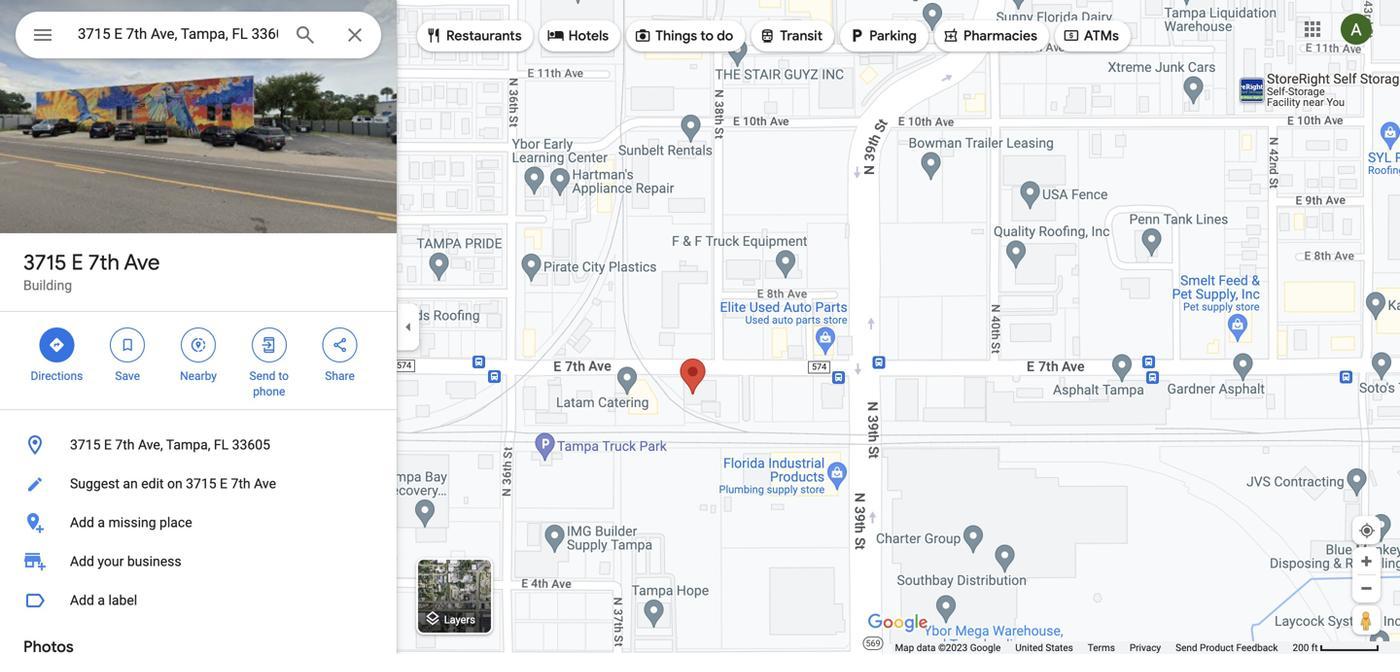 Task type: locate. For each thing, give the bounding box(es) containing it.
tampa,
[[166, 437, 211, 453]]

1 horizontal spatial e
[[104, 437, 112, 453]]

2 horizontal spatial e
[[220, 476, 228, 492]]

3 add from the top
[[70, 593, 94, 609]]

 button
[[16, 12, 70, 62]]

 transit
[[759, 25, 823, 46]]

1 vertical spatial e
[[104, 437, 112, 453]]

send up phone
[[249, 370, 276, 383]]


[[848, 25, 866, 46]]

3715
[[23, 249, 66, 276], [70, 437, 101, 453], [186, 476, 216, 492]]

to up phone
[[279, 370, 289, 383]]

1 horizontal spatial 3715
[[70, 437, 101, 453]]

2 vertical spatial e
[[220, 476, 228, 492]]

200 ft
[[1293, 642, 1318, 654]]


[[547, 25, 565, 46]]

3715 e 7th ave building
[[23, 249, 160, 294]]

e down fl
[[220, 476, 228, 492]]

1 vertical spatial to
[[279, 370, 289, 383]]

footer containing map data ©2023 google
[[895, 642, 1293, 655]]

footer inside the google maps element
[[895, 642, 1293, 655]]


[[260, 335, 278, 356]]

fl
[[214, 437, 229, 453]]

add
[[70, 515, 94, 531], [70, 554, 94, 570], [70, 593, 94, 609]]

send inside button
[[1176, 642, 1198, 654]]

7th
[[88, 249, 120, 276], [115, 437, 135, 453], [231, 476, 251, 492]]

to inside the send to phone
[[279, 370, 289, 383]]

7th inside 3715 e 7th ave, tampa, fl 33605 button
[[115, 437, 135, 453]]

to
[[701, 27, 714, 45], [279, 370, 289, 383]]

footer
[[895, 642, 1293, 655]]

0 vertical spatial a
[[98, 515, 105, 531]]

a left missing
[[98, 515, 105, 531]]

a left label
[[98, 593, 105, 609]]

7th up 
[[88, 249, 120, 276]]

3715 inside "button"
[[186, 476, 216, 492]]


[[425, 25, 442, 46]]

0 horizontal spatial e
[[71, 249, 83, 276]]

a
[[98, 515, 105, 531], [98, 593, 105, 609]]

2 vertical spatial add
[[70, 593, 94, 609]]

to inside the  things to do
[[701, 27, 714, 45]]

add left the your
[[70, 554, 94, 570]]

send
[[249, 370, 276, 383], [1176, 642, 1198, 654]]

add for add a missing place
[[70, 515, 94, 531]]

3715 for ave,
[[70, 437, 101, 453]]

0 horizontal spatial to
[[279, 370, 289, 383]]

None field
[[78, 22, 278, 46]]

add your business
[[70, 554, 181, 570]]

ave inside "button"
[[254, 476, 276, 492]]

add down suggest
[[70, 515, 94, 531]]

feedback
[[1237, 642, 1278, 654]]

data
[[917, 642, 936, 654]]

save
[[115, 370, 140, 383]]

1 vertical spatial 7th
[[115, 437, 135, 453]]

7th inside 3715 e 7th ave building
[[88, 249, 120, 276]]

suggest
[[70, 476, 120, 492]]

0 vertical spatial to
[[701, 27, 714, 45]]

0 vertical spatial ave
[[124, 249, 160, 276]]

nearby
[[180, 370, 217, 383]]

0 horizontal spatial 3715
[[23, 249, 66, 276]]

e up building
[[71, 249, 83, 276]]

3715 up suggest
[[70, 437, 101, 453]]

google
[[970, 642, 1001, 654]]

 restaurants
[[425, 25, 522, 46]]

restaurants
[[446, 27, 522, 45]]


[[119, 335, 136, 356]]

 pharmacies
[[942, 25, 1038, 46]]

7th down 33605
[[231, 476, 251, 492]]

1 horizontal spatial send
[[1176, 642, 1198, 654]]

3715 right "on"
[[186, 476, 216, 492]]

business
[[127, 554, 181, 570]]

e inside 3715 e 7th ave, tampa, fl 33605 button
[[104, 437, 112, 453]]

0 horizontal spatial ave
[[124, 249, 160, 276]]

send for send to phone
[[249, 370, 276, 383]]

0 vertical spatial send
[[249, 370, 276, 383]]

ave up 
[[124, 249, 160, 276]]

200 ft button
[[1293, 642, 1380, 654]]

200
[[1293, 642, 1309, 654]]

3715 inside 3715 e 7th ave building
[[23, 249, 66, 276]]

ave
[[124, 249, 160, 276], [254, 476, 276, 492]]

3715 inside button
[[70, 437, 101, 453]]

directions
[[31, 370, 83, 383]]

0 horizontal spatial send
[[249, 370, 276, 383]]

1 vertical spatial ave
[[254, 476, 276, 492]]

add for add a label
[[70, 593, 94, 609]]

2 vertical spatial 3715
[[186, 476, 216, 492]]


[[190, 335, 207, 356]]


[[331, 335, 349, 356]]

ave down 33605
[[254, 476, 276, 492]]

1 add from the top
[[70, 515, 94, 531]]

a for missing
[[98, 515, 105, 531]]

add a label
[[70, 593, 137, 609]]

e up suggest
[[104, 437, 112, 453]]

collapse side panel image
[[398, 317, 419, 338]]

add left label
[[70, 593, 94, 609]]

1 horizontal spatial ave
[[254, 476, 276, 492]]

2 add from the top
[[70, 554, 94, 570]]

send left product at the right bottom
[[1176, 642, 1198, 654]]

 atms
[[1063, 25, 1119, 46]]

2 a from the top
[[98, 593, 105, 609]]

e
[[71, 249, 83, 276], [104, 437, 112, 453], [220, 476, 228, 492]]

1 a from the top
[[98, 515, 105, 531]]

33605
[[232, 437, 270, 453]]


[[31, 21, 54, 49]]

1 vertical spatial 3715
[[70, 437, 101, 453]]

3715 up building
[[23, 249, 66, 276]]

0 vertical spatial e
[[71, 249, 83, 276]]

add a label button
[[0, 582, 397, 620]]

terms button
[[1088, 642, 1115, 655]]

to left do
[[701, 27, 714, 45]]

suggest an edit on 3715 e 7th ave
[[70, 476, 276, 492]]

7th left the ave,
[[115, 437, 135, 453]]

0 vertical spatial 7th
[[88, 249, 120, 276]]

add for add your business
[[70, 554, 94, 570]]

send inside the send to phone
[[249, 370, 276, 383]]

1 vertical spatial add
[[70, 554, 94, 570]]

building
[[23, 278, 72, 294]]

e inside 3715 e 7th ave building
[[71, 249, 83, 276]]

google maps element
[[0, 0, 1400, 655]]

map
[[895, 642, 914, 654]]

0 vertical spatial 3715
[[23, 249, 66, 276]]

2 horizontal spatial 3715
[[186, 476, 216, 492]]

ft
[[1312, 642, 1318, 654]]

1 vertical spatial send
[[1176, 642, 1198, 654]]

1 vertical spatial a
[[98, 593, 105, 609]]

0 vertical spatial add
[[70, 515, 94, 531]]

2 vertical spatial 7th
[[231, 476, 251, 492]]

phone
[[253, 385, 285, 399]]

1 horizontal spatial to
[[701, 27, 714, 45]]

3715 for ave
[[23, 249, 66, 276]]



Task type: vqa. For each thing, say whether or not it's contained in the screenshot.
NEWARK
no



Task type: describe. For each thing, give the bounding box(es) containing it.
 search field
[[16, 12, 381, 62]]

send for send product feedback
[[1176, 642, 1198, 654]]


[[48, 335, 66, 356]]

e inside suggest an edit on 3715 e 7th ave "button"
[[220, 476, 228, 492]]

 hotels
[[547, 25, 609, 46]]

e for ave
[[71, 249, 83, 276]]

 parking
[[848, 25, 917, 46]]

zoom out image
[[1360, 582, 1374, 596]]

©2023
[[938, 642, 968, 654]]

privacy button
[[1130, 642, 1161, 655]]

things
[[656, 27, 697, 45]]

map data ©2023 google
[[895, 642, 1001, 654]]


[[759, 25, 776, 46]]

an
[[123, 476, 138, 492]]

7th inside suggest an edit on 3715 e 7th ave "button"
[[231, 476, 251, 492]]

privacy
[[1130, 642, 1161, 654]]

add a missing place
[[70, 515, 192, 531]]

parking
[[870, 27, 917, 45]]

transit
[[780, 27, 823, 45]]

product
[[1200, 642, 1234, 654]]

on
[[167, 476, 183, 492]]

a for label
[[98, 593, 105, 609]]

united states
[[1016, 642, 1073, 654]]

3715 e 7th ave, tampa, fl 33605 button
[[0, 426, 397, 465]]

actions for 3715 e 7th ave region
[[0, 312, 397, 409]]

pharmacies
[[964, 27, 1038, 45]]

share
[[325, 370, 355, 383]]

ave inside 3715 e 7th ave building
[[124, 249, 160, 276]]

place
[[160, 515, 192, 531]]

3715 e 7th ave, tampa, fl 33605
[[70, 437, 270, 453]]

edit
[[141, 476, 164, 492]]

missing
[[108, 515, 156, 531]]

united
[[1016, 642, 1043, 654]]

suggest an edit on 3715 e 7th ave button
[[0, 465, 397, 504]]

united states button
[[1016, 642, 1073, 655]]

e for ave,
[[104, 437, 112, 453]]

google account: angela cha  
(angela.cha@adept.ai) image
[[1341, 14, 1372, 45]]


[[634, 25, 652, 46]]


[[942, 25, 960, 46]]

7th for ave
[[88, 249, 120, 276]]

add a missing place button
[[0, 504, 397, 543]]

do
[[717, 27, 734, 45]]

send product feedback button
[[1176, 642, 1278, 655]]

your
[[98, 554, 124, 570]]

zoom in image
[[1360, 554, 1374, 569]]

ave,
[[138, 437, 163, 453]]

7th for ave,
[[115, 437, 135, 453]]


[[1063, 25, 1080, 46]]

 things to do
[[634, 25, 734, 46]]

send product feedback
[[1176, 642, 1278, 654]]

hotels
[[569, 27, 609, 45]]

show your location image
[[1359, 522, 1376, 540]]

terms
[[1088, 642, 1115, 654]]

label
[[108, 593, 137, 609]]

3715 E 7th Ave, Tampa, FL 33605 field
[[16, 12, 381, 58]]

layers
[[444, 614, 475, 626]]

atms
[[1084, 27, 1119, 45]]

none field inside the 3715 e 7th ave, tampa, fl 33605 'field'
[[78, 22, 278, 46]]

states
[[1046, 642, 1073, 654]]

add your business link
[[0, 543, 397, 582]]

show street view coverage image
[[1353, 606, 1381, 635]]

send to phone
[[249, 370, 289, 399]]

3715 e 7th ave main content
[[0, 0, 397, 655]]



